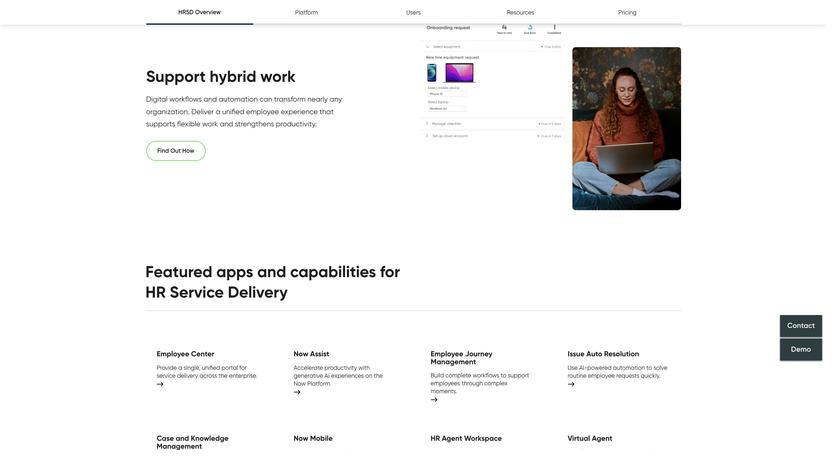 Task type: locate. For each thing, give the bounding box(es) containing it.
now up accelerate
[[294, 350, 309, 359]]

0 horizontal spatial agent
[[442, 435, 463, 444]]

a right deliver at left
[[216, 107, 221, 116]]

delivery
[[177, 373, 198, 380]]

employee
[[246, 107, 279, 116], [589, 373, 615, 380]]

generative
[[294, 373, 323, 380]]

work
[[261, 66, 296, 86], [202, 120, 218, 128]]

management inside case and knowledge management
[[157, 442, 202, 451]]

mobile
[[310, 435, 333, 444]]

1 horizontal spatial management
[[431, 358, 476, 367]]

workspace
[[465, 435, 502, 444]]

now assist
[[294, 350, 330, 359]]

3 now from the top
[[294, 435, 309, 444]]

employee
[[157, 350, 189, 359], [431, 350, 464, 359]]

issue
[[568, 350, 585, 359]]

management inside employee journey management
[[431, 358, 476, 367]]

a inside provide a single, unified portal for service delivery across the enterprise.
[[178, 365, 182, 372]]

to up complex
[[501, 372, 507, 379]]

0 vertical spatial workflows
[[170, 95, 202, 104]]

assist
[[310, 350, 330, 359]]

the inside provide a single, unified portal for service delivery across the enterprise.
[[219, 373, 228, 380]]

1 vertical spatial now
[[294, 381, 306, 388]]

unified
[[222, 107, 245, 116], [202, 365, 220, 372]]

complex
[[485, 380, 508, 387]]

transform
[[274, 95, 306, 104]]

0 horizontal spatial automation
[[219, 95, 258, 104]]

single,
[[184, 365, 201, 372]]

automation
[[219, 95, 258, 104], [614, 365, 645, 372]]

0 vertical spatial management
[[431, 358, 476, 367]]

work down deliver at left
[[202, 120, 218, 128]]

0 horizontal spatial employee
[[157, 350, 189, 359]]

unified up strengthens
[[222, 107, 245, 116]]

1 vertical spatial for
[[240, 365, 247, 372]]

employee up build
[[431, 350, 464, 359]]

1 the from the left
[[219, 373, 228, 380]]

agent left workspace
[[442, 435, 463, 444]]

with
[[359, 365, 370, 372]]

1 vertical spatial to
[[501, 372, 507, 379]]

the
[[219, 373, 228, 380], [374, 373, 383, 380]]

1 vertical spatial a
[[178, 365, 182, 372]]

employee inside the digital workflows and automation can transform nearly any organization. deliver a unified employee experience that supports flexible work and strengthens productivity.
[[246, 107, 279, 116]]

apps
[[217, 262, 254, 282]]

featured
[[146, 262, 213, 282]]

1 now from the top
[[294, 350, 309, 359]]

employee for employee center
[[157, 350, 189, 359]]

now down "generative"
[[294, 381, 306, 388]]

1 vertical spatial workflows
[[473, 372, 500, 379]]

accelerate productivity with generative ai experiences on the now platform.
[[294, 365, 383, 388]]

employee down can
[[246, 107, 279, 116]]

a inside the digital workflows and automation can transform nearly any organization. deliver a unified employee experience that supports flexible work and strengthens productivity.
[[216, 107, 221, 116]]

1 horizontal spatial agent
[[592, 435, 613, 444]]

build complete workflows to support employees through complex moments.
[[431, 372, 530, 395]]

and up delivery
[[257, 262, 286, 282]]

1 employee from the left
[[157, 350, 189, 359]]

2 vertical spatial now
[[294, 435, 309, 444]]

0 horizontal spatial management
[[157, 442, 202, 451]]

1 vertical spatial automation
[[614, 365, 645, 372]]

for
[[380, 262, 400, 282], [240, 365, 247, 372]]

0 horizontal spatial workflows
[[170, 95, 202, 104]]

automation inside use ai-powered automation to solve routine employee requests quickly.
[[614, 365, 645, 372]]

1 horizontal spatial a
[[216, 107, 221, 116]]

to
[[647, 365, 653, 372], [501, 372, 507, 379]]

2 the from the left
[[374, 373, 383, 380]]

1 horizontal spatial the
[[374, 373, 383, 380]]

2 agent from the left
[[592, 435, 613, 444]]

now
[[294, 350, 309, 359], [294, 381, 306, 388], [294, 435, 309, 444]]

0 horizontal spatial unified
[[202, 365, 220, 372]]

0 horizontal spatial hr
[[146, 283, 166, 302]]

the down portal
[[219, 373, 228, 380]]

workflows up deliver at left
[[170, 95, 202, 104]]

1 horizontal spatial for
[[380, 262, 400, 282]]

management
[[431, 358, 476, 367], [157, 442, 202, 451]]

0 vertical spatial hr
[[146, 283, 166, 302]]

demo link
[[781, 339, 823, 361]]

employees
[[431, 380, 461, 387]]

employee up provide
[[157, 350, 189, 359]]

unified inside provide a single, unified portal for service delivery across the enterprise.
[[202, 365, 220, 372]]

1 horizontal spatial employee
[[431, 350, 464, 359]]

unified up across
[[202, 365, 220, 372]]

for inside provide a single, unified portal for service delivery across the enterprise.
[[240, 365, 247, 372]]

0 vertical spatial now
[[294, 350, 309, 359]]

employee journey management
[[431, 350, 493, 367]]

the right on
[[374, 373, 383, 380]]

now for now mobile
[[294, 435, 309, 444]]

now inside accelerate productivity with generative ai experiences on the now platform.
[[294, 381, 306, 388]]

and left strengthens
[[220, 120, 233, 128]]

1 horizontal spatial employee
[[589, 373, 615, 380]]

1 vertical spatial employee
[[589, 373, 615, 380]]

organization.
[[146, 107, 190, 116]]

0 vertical spatial employee
[[246, 107, 279, 116]]

moments.
[[431, 388, 458, 395]]

1 horizontal spatial workflows
[[473, 372, 500, 379]]

0 horizontal spatial a
[[178, 365, 182, 372]]

0 horizontal spatial to
[[501, 372, 507, 379]]

hybrid
[[210, 66, 257, 86]]

workflows up complex
[[473, 372, 500, 379]]

1 vertical spatial work
[[202, 120, 218, 128]]

now left mobile
[[294, 435, 309, 444]]

hr
[[146, 283, 166, 302], [431, 435, 440, 444]]

agent right virtual
[[592, 435, 613, 444]]

2 employee from the left
[[431, 350, 464, 359]]

work up "transform" at left top
[[261, 66, 296, 86]]

1 agent from the left
[[442, 435, 463, 444]]

enterprise.
[[229, 373, 258, 380]]

automation for work
[[219, 95, 258, 104]]

0 vertical spatial to
[[647, 365, 653, 372]]

issue auto resolution
[[568, 350, 640, 359]]

0 horizontal spatial the
[[219, 373, 228, 380]]

and right case at the left of page
[[176, 435, 189, 444]]

employee down 'powered'
[[589, 373, 615, 380]]

0 horizontal spatial employee
[[246, 107, 279, 116]]

now for now assist
[[294, 350, 309, 359]]

provide a single, unified portal for service delivery across the enterprise.
[[157, 365, 258, 380]]

2 now from the top
[[294, 381, 306, 388]]

to up the quickly.
[[647, 365, 653, 372]]

0 vertical spatial unified
[[222, 107, 245, 116]]

automation up requests
[[614, 365, 645, 372]]

through
[[462, 380, 483, 387]]

1 horizontal spatial work
[[261, 66, 296, 86]]

and
[[204, 95, 217, 104], [220, 120, 233, 128], [257, 262, 286, 282], [176, 435, 189, 444]]

1 horizontal spatial unified
[[222, 107, 245, 116]]

automation inside the digital workflows and automation can transform nearly any organization. deliver a unified employee experience that supports flexible work and strengthens productivity.
[[219, 95, 258, 104]]

0 horizontal spatial work
[[202, 120, 218, 128]]

0 horizontal spatial for
[[240, 365, 247, 372]]

a up delivery at left
[[178, 365, 182, 372]]

build
[[431, 372, 444, 379]]

workflows
[[170, 95, 202, 104], [473, 372, 500, 379]]

employee inside employee journey management
[[431, 350, 464, 359]]

1 horizontal spatial to
[[647, 365, 653, 372]]

agent
[[442, 435, 463, 444], [592, 435, 613, 444]]

on
[[366, 373, 373, 380]]

that
[[320, 107, 334, 116]]

ai
[[325, 373, 330, 380]]

a
[[216, 107, 221, 116], [178, 365, 182, 372]]

digital workflows and automation can transform nearly any organization. deliver a unified employee experience that supports flexible work and strengthens productivity.
[[146, 95, 342, 128]]

0 vertical spatial for
[[380, 262, 400, 282]]

0 vertical spatial automation
[[219, 95, 258, 104]]

1 horizontal spatial hr
[[431, 435, 440, 444]]

hr inside featured apps and capabilities for hr service delivery
[[146, 283, 166, 302]]

1 vertical spatial unified
[[202, 365, 220, 372]]

automation down hybrid
[[219, 95, 258, 104]]

deliver
[[191, 107, 214, 116]]

0 vertical spatial a
[[216, 107, 221, 116]]

automation for resolution
[[614, 365, 645, 372]]

auto
[[587, 350, 603, 359]]

workflows inside the digital workflows and automation can transform nearly any organization. deliver a unified employee experience that supports flexible work and strengthens productivity.
[[170, 95, 202, 104]]

1 horizontal spatial automation
[[614, 365, 645, 372]]

contact
[[788, 322, 816, 331]]

portal
[[222, 365, 238, 372]]

contact link
[[781, 316, 823, 337]]

1 vertical spatial management
[[157, 442, 202, 451]]



Task type: describe. For each thing, give the bounding box(es) containing it.
virtual
[[568, 435, 591, 444]]

demo
[[792, 345, 812, 354]]

powered
[[588, 365, 612, 372]]

nearly
[[308, 95, 328, 104]]

center
[[191, 350, 214, 359]]

solve
[[654, 365, 668, 372]]

and up deliver at left
[[204, 95, 217, 104]]

and inside featured apps and capabilities for hr service delivery
[[257, 262, 286, 282]]

strengthens
[[235, 120, 274, 128]]

productivity.
[[276, 120, 317, 128]]

digital
[[146, 95, 168, 104]]

support
[[146, 66, 206, 86]]

featured apps and capabilities for hr service delivery
[[146, 262, 400, 302]]

complete
[[446, 372, 472, 379]]

for inside featured apps and capabilities for hr service delivery
[[380, 262, 400, 282]]

flexible
[[177, 120, 201, 128]]

and inside case and knowledge management
[[176, 435, 189, 444]]

requests
[[617, 373, 640, 380]]

hr agent workspace
[[431, 435, 502, 444]]

work inside the digital workflows and automation can transform nearly any organization. deliver a unified employee experience that supports flexible work and strengthens productivity.
[[202, 120, 218, 128]]

routine
[[568, 373, 587, 380]]

supports
[[146, 120, 175, 128]]

employee for employee journey management
[[431, 350, 464, 359]]

unified inside the digital workflows and automation can transform nearly any organization. deliver a unified employee experience that supports flexible work and strengthens productivity.
[[222, 107, 245, 116]]

virtual agent
[[568, 435, 613, 444]]

experiences
[[331, 373, 364, 380]]

now mobile
[[294, 435, 333, 444]]

support hybrid work
[[146, 66, 296, 86]]

across
[[200, 373, 217, 380]]

to inside use ai-powered automation to solve routine employee requests quickly.
[[647, 365, 653, 372]]

quickly.
[[641, 373, 661, 380]]

case and knowledge management
[[157, 435, 229, 451]]

delivery
[[228, 283, 288, 302]]

any
[[330, 95, 342, 104]]

support
[[508, 372, 530, 379]]

0 vertical spatial work
[[261, 66, 296, 86]]

use ai-powered automation to solve routine employee requests quickly.
[[568, 365, 668, 380]]

experience
[[281, 107, 318, 116]]

the inside accelerate productivity with generative ai experiences on the now platform.
[[374, 373, 383, 380]]

to inside build complete workflows to support employees through complex moments.
[[501, 372, 507, 379]]

provide
[[157, 365, 177, 372]]

capabilities
[[290, 262, 376, 282]]

service
[[170, 283, 224, 302]]

agent for virtual
[[592, 435, 613, 444]]

employee inside use ai-powered automation to solve routine employee requests quickly.
[[589, 373, 615, 380]]

resolution
[[605, 350, 640, 359]]

knowledge
[[191, 435, 229, 444]]

platform.
[[308, 381, 332, 388]]

journey
[[466, 350, 493, 359]]

workflows inside build complete workflows to support employees through complex moments.
[[473, 372, 500, 379]]

service
[[157, 373, 176, 380]]

accelerate
[[294, 365, 323, 372]]

agent for hr
[[442, 435, 463, 444]]

employee center
[[157, 350, 214, 359]]

can
[[260, 95, 272, 104]]

1 vertical spatial hr
[[431, 435, 440, 444]]

use
[[568, 365, 578, 372]]

case
[[157, 435, 174, 444]]

productivity
[[325, 365, 357, 372]]

ai-
[[580, 365, 588, 372]]



Task type: vqa. For each thing, say whether or not it's contained in the screenshot.
Auto
yes



